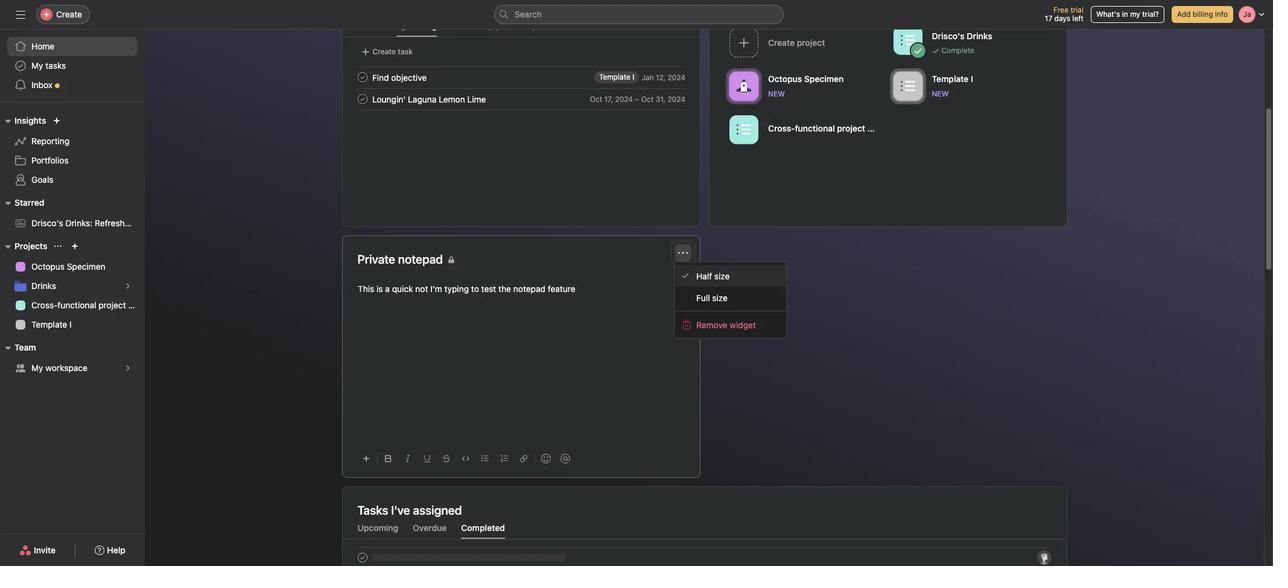 Task type: vqa. For each thing, say whether or not it's contained in the screenshot.
bottommost DRINKS
yes



Task type: describe. For each thing, give the bounding box(es) containing it.
1 horizontal spatial template i
[[599, 72, 634, 81]]

1 horizontal spatial template
[[599, 72, 630, 81]]

goals link
[[7, 170, 138, 189]]

hide sidebar image
[[16, 10, 25, 19]]

create button
[[36, 5, 90, 24]]

portfolios link
[[7, 151, 138, 170]]

2 vertical spatial list image
[[737, 122, 751, 137]]

in
[[1122, 10, 1128, 19]]

oct 17, 2024 – oct 31, 2024
[[590, 94, 685, 103]]

this
[[358, 284, 374, 294]]

teams element
[[0, 337, 145, 380]]

billing
[[1193, 10, 1213, 19]]

starred button
[[0, 196, 44, 210]]

what's in my trial? button
[[1091, 6, 1165, 23]]

half
[[696, 271, 712, 281]]

completed button for overdue (9)
[[514, 21, 558, 37]]

invite button
[[11, 540, 63, 561]]

goals
[[31, 174, 53, 185]]

drinks inside the projects element
[[31, 281, 56, 291]]

drisco's drinks: refreshment recommendation link
[[7, 214, 215, 233]]

completed checkbox for loungin' laguna lemon lime
[[355, 92, 370, 106]]

reporting link
[[7, 132, 138, 151]]

see details, drinks image
[[124, 282, 132, 290]]

feature
[[548, 284, 575, 294]]

0 vertical spatial functional
[[795, 123, 835, 133]]

0 horizontal spatial template i link
[[7, 315, 138, 334]]

laguna
[[408, 94, 436, 104]]

team button
[[0, 340, 36, 355]]

completed image
[[355, 92, 370, 106]]

drisco's for drisco's drinks: refreshment recommendation
[[31, 218, 63, 228]]

show options, current sort, top image
[[55, 243, 62, 250]]

create task
[[373, 47, 413, 56]]

help
[[107, 545, 125, 555]]

projects button
[[0, 239, 47, 253]]

jan
[[641, 73, 654, 82]]

lime
[[467, 94, 486, 104]]

create task button
[[358, 43, 416, 60]]

help button
[[87, 540, 133, 561]]

objective
[[391, 72, 427, 82]]

my
[[1130, 10, 1141, 19]]

what's
[[1097, 10, 1120, 19]]

overdue for overdue
[[413, 523, 447, 533]]

octopus for octopus specimen
[[31, 261, 65, 272]]

search
[[515, 9, 542, 19]]

rocket image
[[737, 79, 751, 93]]

remove
[[696, 320, 728, 330]]

bulleted list image
[[481, 455, 489, 462]]

completed image
[[355, 70, 370, 84]]

home link
[[7, 37, 138, 56]]

template inside the template i new
[[932, 73, 969, 84]]

my workspace link
[[7, 358, 138, 378]]

remove widget link
[[675, 314, 786, 336]]

private notepad
[[358, 252, 443, 266]]

reporting
[[31, 136, 69, 146]]

typing
[[444, 284, 469, 294]]

i inside the template i new
[[971, 73, 973, 84]]

starred element
[[0, 192, 215, 235]]

jan 12, 2024
[[641, 73, 685, 82]]

template i inside the projects element
[[31, 319, 72, 330]]

octopus for octopus specimen new
[[768, 73, 802, 84]]

complete
[[941, 46, 974, 55]]

plan inside the projects element
[[128, 300, 145, 310]]

new project or portfolio image
[[71, 243, 79, 250]]

jan 12, 2024 button
[[641, 73, 685, 82]]

template inside the projects element
[[31, 319, 67, 330]]

code image
[[462, 455, 469, 462]]

functional inside the projects element
[[58, 300, 96, 310]]

overdue button
[[413, 523, 447, 539]]

i'm
[[430, 284, 442, 294]]

overdue (9)
[[452, 21, 500, 31]]

create project
[[768, 37, 825, 47]]

1 horizontal spatial notepad
[[513, 284, 545, 294]]

insights element
[[0, 110, 145, 192]]

template i new
[[932, 73, 973, 98]]

free trial 17 days left
[[1045, 5, 1084, 23]]

add billing info button
[[1172, 6, 1234, 23]]

0 vertical spatial drinks
[[967, 30, 992, 41]]

specimen for octopus specimen
[[67, 261, 105, 272]]

tasks
[[45, 60, 66, 71]]

trial?
[[1143, 10, 1159, 19]]

my for my tasks
[[31, 60, 43, 71]]

upcoming button for overdue
[[358, 523, 398, 539]]

free
[[1054, 5, 1069, 14]]

insights button
[[0, 113, 46, 128]]

tasks
[[358, 503, 388, 517]]

i've assigned
[[391, 503, 462, 517]]

tasks i've assigned
[[358, 503, 462, 517]]

emoji image
[[541, 454, 551, 463]]

projects element
[[0, 235, 145, 337]]

workspace
[[45, 363, 87, 373]]

loungin'
[[372, 94, 405, 104]]

remove widget
[[696, 320, 756, 330]]

17
[[1045, 14, 1053, 23]]

17,
[[604, 94, 613, 103]]

search button
[[494, 5, 784, 24]]

1 horizontal spatial cross-functional project plan link
[[724, 111, 888, 150]]

my tasks
[[31, 60, 66, 71]]



Task type: locate. For each thing, give the bounding box(es) containing it.
size for half size
[[714, 271, 730, 281]]

loungin' laguna lemon lime
[[372, 94, 486, 104]]

create left task at left
[[373, 47, 396, 56]]

drinks up 'complete'
[[967, 30, 992, 41]]

0 vertical spatial upcoming button
[[396, 21, 437, 37]]

oct right – on the top
[[641, 94, 653, 103]]

oct left 17,
[[590, 94, 602, 103]]

my down team
[[31, 363, 43, 373]]

new for octopus specimen
[[768, 89, 785, 98]]

1 vertical spatial template i
[[31, 319, 72, 330]]

this is a quick not i'm typing to test the notepad feature
[[358, 284, 575, 294]]

0 horizontal spatial completed button
[[461, 523, 505, 539]]

test
[[481, 284, 496, 294]]

what's in my trial?
[[1097, 10, 1159, 19]]

cross-functional project plan down the drinks link
[[31, 300, 145, 310]]

2024 right 12,
[[667, 73, 685, 82]]

1 horizontal spatial completed
[[514, 21, 558, 31]]

0 horizontal spatial overdue
[[413, 523, 447, 533]]

global element
[[0, 30, 145, 102]]

0 vertical spatial completed button
[[514, 21, 558, 37]]

(9)
[[488, 21, 500, 31]]

1 horizontal spatial drinks
[[967, 30, 992, 41]]

1 new from the left
[[768, 89, 785, 98]]

link image
[[520, 455, 527, 462]]

new inside the template i new
[[932, 89, 949, 98]]

days
[[1055, 14, 1071, 23]]

1 vertical spatial completed checkbox
[[355, 92, 370, 106]]

0 vertical spatial template i link
[[594, 71, 639, 83]]

oct
[[590, 94, 602, 103], [641, 94, 653, 103]]

my tasks link
[[7, 56, 138, 75]]

1 horizontal spatial oct
[[641, 94, 653, 103]]

starred
[[14, 197, 44, 208]]

specimen inside the projects element
[[67, 261, 105, 272]]

2024 left – on the top
[[615, 94, 633, 103]]

create up "home" link
[[56, 9, 82, 19]]

1 my from the top
[[31, 60, 43, 71]]

0 vertical spatial octopus
[[768, 73, 802, 84]]

template i up team
[[31, 319, 72, 330]]

upcoming button
[[396, 21, 437, 37], [358, 523, 398, 539]]

octopus down create project
[[768, 73, 802, 84]]

template i up 17,
[[599, 72, 634, 81]]

the
[[498, 284, 511, 294]]

functional down octopus specimen new
[[795, 123, 835, 133]]

drisco's drinks: refreshment recommendation
[[31, 218, 215, 228]]

0 horizontal spatial oct
[[590, 94, 602, 103]]

portfolios
[[31, 155, 69, 165]]

completed checkbox for find objective
[[355, 70, 370, 84]]

i up teams element
[[69, 319, 72, 330]]

completed checkbox left find
[[355, 70, 370, 84]]

completed button down search
[[514, 21, 558, 37]]

completed for overdue
[[461, 523, 505, 533]]

full
[[696, 292, 710, 303]]

list image down rocket image
[[737, 122, 751, 137]]

1 vertical spatial cross-functional project plan link
[[7, 296, 145, 315]]

octopus down the show options, current sort, top icon in the top left of the page
[[31, 261, 65, 272]]

0 vertical spatial overdue
[[452, 21, 485, 31]]

2 completed checkbox from the top
[[355, 92, 370, 106]]

1 vertical spatial drisco's
[[31, 218, 63, 228]]

0 vertical spatial drisco's
[[932, 30, 965, 41]]

1 vertical spatial overdue
[[413, 523, 447, 533]]

private
[[358, 252, 395, 266]]

inbox
[[31, 80, 53, 90]]

cross-functional project plan inside the projects element
[[31, 300, 145, 310]]

template i
[[599, 72, 634, 81], [31, 319, 72, 330]]

half size link
[[675, 265, 786, 287]]

to
[[471, 284, 479, 294]]

octopus specimen new
[[768, 73, 844, 98]]

template up team
[[31, 319, 67, 330]]

upcoming button up task at left
[[396, 21, 437, 37]]

2024 for 12,
[[667, 73, 685, 82]]

drisco's drinks
[[932, 30, 992, 41]]

at mention image
[[560, 454, 570, 463]]

1 horizontal spatial overdue
[[452, 21, 485, 31]]

create inside button
[[373, 47, 396, 56]]

i down 'complete'
[[971, 73, 973, 84]]

cross-functional project plan link down octopus specimen link
[[7, 296, 145, 315]]

create project link
[[724, 24, 888, 63]]

1 vertical spatial upcoming
[[358, 523, 398, 533]]

recommendation
[[147, 218, 215, 228]]

1 vertical spatial plan
[[128, 300, 145, 310]]

new right rocket image
[[768, 89, 785, 98]]

actions image
[[678, 248, 688, 258]]

not
[[415, 284, 428, 294]]

new
[[768, 89, 785, 98], [932, 89, 949, 98]]

add billing info
[[1177, 10, 1228, 19]]

i left jan
[[632, 72, 634, 81]]

overdue left (9) in the top left of the page
[[452, 21, 485, 31]]

1 horizontal spatial drisco's
[[932, 30, 965, 41]]

0 vertical spatial my
[[31, 60, 43, 71]]

size
[[714, 271, 730, 281], [712, 292, 728, 303]]

overdue (9) button
[[452, 21, 500, 37]]

create for create task
[[373, 47, 396, 56]]

size for full size
[[712, 292, 728, 303]]

octopus inside octopus specimen new
[[768, 73, 802, 84]]

notepad
[[398, 252, 443, 266], [513, 284, 545, 294]]

my left tasks
[[31, 60, 43, 71]]

octopus
[[768, 73, 802, 84], [31, 261, 65, 272]]

2 horizontal spatial template
[[932, 73, 969, 84]]

1 horizontal spatial octopus
[[768, 73, 802, 84]]

1 vertical spatial size
[[712, 292, 728, 303]]

2 oct from the left
[[641, 94, 653, 103]]

1 horizontal spatial i
[[632, 72, 634, 81]]

cross- down octopus specimen new
[[768, 123, 795, 133]]

2024 for 17,
[[615, 94, 633, 103]]

0 vertical spatial notepad
[[398, 252, 443, 266]]

1 horizontal spatial project
[[837, 123, 865, 133]]

template down 'complete'
[[932, 73, 969, 84]]

half size
[[696, 271, 730, 281]]

strikethrough image
[[443, 455, 450, 462]]

completed button for overdue
[[461, 523, 505, 539]]

1 vertical spatial drinks
[[31, 281, 56, 291]]

0 horizontal spatial octopus
[[31, 261, 65, 272]]

0 vertical spatial cross-functional project plan link
[[724, 111, 888, 150]]

1 horizontal spatial plan
[[867, 123, 884, 133]]

full size
[[696, 292, 728, 303]]

left
[[1073, 14, 1084, 23]]

1 vertical spatial upcoming button
[[358, 523, 398, 539]]

1 oct from the left
[[590, 94, 602, 103]]

1 vertical spatial cross-
[[31, 300, 58, 310]]

upcoming button down tasks
[[358, 523, 398, 539]]

Completed checkbox
[[355, 70, 370, 84], [355, 92, 370, 106]]

list image
[[900, 33, 915, 47], [900, 79, 915, 93], [737, 122, 751, 137]]

0 horizontal spatial i
[[69, 319, 72, 330]]

0 horizontal spatial specimen
[[67, 261, 105, 272]]

projects
[[14, 241, 47, 251]]

cross-functional project plan down octopus specimen new
[[768, 123, 884, 133]]

12,
[[656, 73, 665, 82]]

plan
[[867, 123, 884, 133], [128, 300, 145, 310]]

–
[[635, 94, 639, 103]]

is
[[376, 284, 383, 294]]

list image left the template i new
[[900, 79, 915, 93]]

upcoming down tasks
[[358, 523, 398, 533]]

2024
[[667, 73, 685, 82], [615, 94, 633, 103], [667, 94, 685, 103]]

0 horizontal spatial drisco's
[[31, 218, 63, 228]]

0 vertical spatial size
[[714, 271, 730, 281]]

overdue for overdue (9)
[[452, 21, 485, 31]]

my for my workspace
[[31, 363, 43, 373]]

cross- inside the projects element
[[31, 300, 58, 310]]

completed right overdue button
[[461, 523, 505, 533]]

task
[[398, 47, 413, 56]]

0 horizontal spatial cross-functional project plan link
[[7, 296, 145, 315]]

0 vertical spatial create
[[56, 9, 82, 19]]

0 horizontal spatial notepad
[[398, 252, 443, 266]]

insights
[[14, 115, 46, 126]]

2024 right 31,
[[667, 94, 685, 103]]

search list box
[[494, 5, 784, 24]]

2 my from the top
[[31, 363, 43, 373]]

functional
[[795, 123, 835, 133], [58, 300, 96, 310]]

cross- down the drinks link
[[31, 300, 58, 310]]

0 vertical spatial completed checkbox
[[355, 70, 370, 84]]

new for template i
[[932, 89, 949, 98]]

project
[[837, 123, 865, 133], [99, 300, 126, 310]]

0 vertical spatial list image
[[900, 33, 915, 47]]

completed checkbox down completed icon
[[355, 92, 370, 106]]

1 vertical spatial list image
[[900, 79, 915, 93]]

home
[[31, 41, 54, 51]]

0 vertical spatial upcoming
[[396, 21, 437, 31]]

specimen for octopus specimen new
[[804, 73, 844, 84]]

completed button right overdue button
[[461, 523, 505, 539]]

overdue inside 'button'
[[452, 21, 485, 31]]

new inside octopus specimen new
[[768, 89, 785, 98]]

drinks link
[[7, 276, 138, 296]]

upcoming up task at left
[[396, 21, 437, 31]]

full size link
[[675, 287, 786, 308]]

list image left 'complete'
[[900, 33, 915, 47]]

0 horizontal spatial functional
[[58, 300, 96, 310]]

0 horizontal spatial project
[[99, 300, 126, 310]]

drisco's
[[932, 30, 965, 41], [31, 218, 63, 228]]

my inside global element
[[31, 60, 43, 71]]

specimen down create project link
[[804, 73, 844, 84]]

create inside dropdown button
[[56, 9, 82, 19]]

functional down the drinks link
[[58, 300, 96, 310]]

0 vertical spatial template i
[[599, 72, 634, 81]]

completed button
[[514, 21, 558, 37], [461, 523, 505, 539]]

a
[[385, 284, 390, 294]]

trial
[[1071, 5, 1084, 14]]

notepad right the
[[513, 284, 545, 294]]

see details, my workspace image
[[124, 365, 132, 372]]

1 horizontal spatial functional
[[795, 123, 835, 133]]

0 horizontal spatial new
[[768, 89, 785, 98]]

size right the half at right
[[714, 271, 730, 281]]

drinks
[[967, 30, 992, 41], [31, 281, 56, 291]]

1 vertical spatial notepad
[[513, 284, 545, 294]]

specimen down new project or portfolio image
[[67, 261, 105, 272]]

1 vertical spatial cross-functional project plan
[[31, 300, 145, 310]]

0 horizontal spatial template i
[[31, 319, 72, 330]]

overdue
[[452, 21, 485, 31], [413, 523, 447, 533]]

octopus inside the projects element
[[31, 261, 65, 272]]

specimen inside octopus specimen new
[[804, 73, 844, 84]]

overdue down i've assigned
[[413, 523, 447, 533]]

0 horizontal spatial completed
[[461, 523, 505, 533]]

1 horizontal spatial specimen
[[804, 73, 844, 84]]

drisco's inside "starred" element
[[31, 218, 63, 228]]

1 horizontal spatial create
[[373, 47, 396, 56]]

bold image
[[385, 455, 392, 462]]

0 vertical spatial plan
[[867, 123, 884, 133]]

create for create
[[56, 9, 82, 19]]

upcoming button for overdue (9)
[[396, 21, 437, 37]]

template
[[599, 72, 630, 81], [932, 73, 969, 84], [31, 319, 67, 330]]

upcoming
[[396, 21, 437, 31], [358, 523, 398, 533]]

1 vertical spatial my
[[31, 363, 43, 373]]

0 horizontal spatial create
[[56, 9, 82, 19]]

template i link up 17,
[[594, 71, 639, 83]]

completed down search
[[514, 21, 558, 31]]

0 horizontal spatial drinks
[[31, 281, 56, 291]]

refreshment
[[95, 218, 145, 228]]

drisco's up 'complete'
[[932, 30, 965, 41]]

1 vertical spatial template i link
[[7, 315, 138, 334]]

widget
[[730, 320, 756, 330]]

underline image
[[423, 455, 431, 462]]

notepad up the not
[[398, 252, 443, 266]]

my inside teams element
[[31, 363, 43, 373]]

upcoming for overdue (9)
[[396, 21, 437, 31]]

team
[[14, 342, 36, 352]]

template i link up teams element
[[7, 315, 138, 334]]

1 vertical spatial completed button
[[461, 523, 505, 539]]

template up 17,
[[599, 72, 630, 81]]

lemon
[[439, 94, 465, 104]]

2 horizontal spatial i
[[971, 73, 973, 84]]

new image
[[53, 117, 61, 124]]

0 vertical spatial completed
[[514, 21, 558, 31]]

drinks down octopus specimen
[[31, 281, 56, 291]]

1 horizontal spatial cross-
[[768, 123, 795, 133]]

cross-functional project plan
[[768, 123, 884, 133], [31, 300, 145, 310]]

cross-functional project plan link down octopus specimen new
[[724, 111, 888, 150]]

0 vertical spatial cross-functional project plan
[[768, 123, 884, 133]]

0 horizontal spatial template
[[31, 319, 67, 330]]

i inside the projects element
[[69, 319, 72, 330]]

octopus specimen
[[31, 261, 105, 272]]

1 horizontal spatial new
[[932, 89, 949, 98]]

add
[[1177, 10, 1191, 19]]

italics image
[[404, 455, 411, 462]]

template i link
[[594, 71, 639, 83], [7, 315, 138, 334]]

toolbar
[[358, 445, 685, 472]]

0 horizontal spatial plan
[[128, 300, 145, 310]]

0 horizontal spatial cross-
[[31, 300, 58, 310]]

1 horizontal spatial cross-functional project plan
[[768, 123, 884, 133]]

0 horizontal spatial cross-functional project plan
[[31, 300, 145, 310]]

1 vertical spatial functional
[[58, 300, 96, 310]]

insert an object image
[[362, 455, 370, 462]]

1 vertical spatial completed
[[461, 523, 505, 533]]

1 vertical spatial create
[[373, 47, 396, 56]]

1 vertical spatial specimen
[[67, 261, 105, 272]]

new down 'complete'
[[932, 89, 949, 98]]

1 vertical spatial octopus
[[31, 261, 65, 272]]

size right full on the bottom right of page
[[712, 292, 728, 303]]

drisco's for drisco's drinks
[[932, 30, 965, 41]]

1 horizontal spatial completed button
[[514, 21, 558, 37]]

upcoming for overdue
[[358, 523, 398, 533]]

2 new from the left
[[932, 89, 949, 98]]

drisco's up the show options, current sort, top icon in the top left of the page
[[31, 218, 63, 228]]

invite
[[34, 545, 56, 555]]

0 vertical spatial project
[[837, 123, 865, 133]]

1 vertical spatial project
[[99, 300, 126, 310]]

0 vertical spatial cross-
[[768, 123, 795, 133]]

31,
[[655, 94, 665, 103]]

numbered list image
[[501, 455, 508, 462]]

1 completed checkbox from the top
[[355, 70, 370, 84]]

1 horizontal spatial template i link
[[594, 71, 639, 83]]

completed for overdue (9)
[[514, 21, 558, 31]]

drinks:
[[65, 218, 93, 228]]

0 vertical spatial specimen
[[804, 73, 844, 84]]

my workspace
[[31, 363, 87, 373]]



